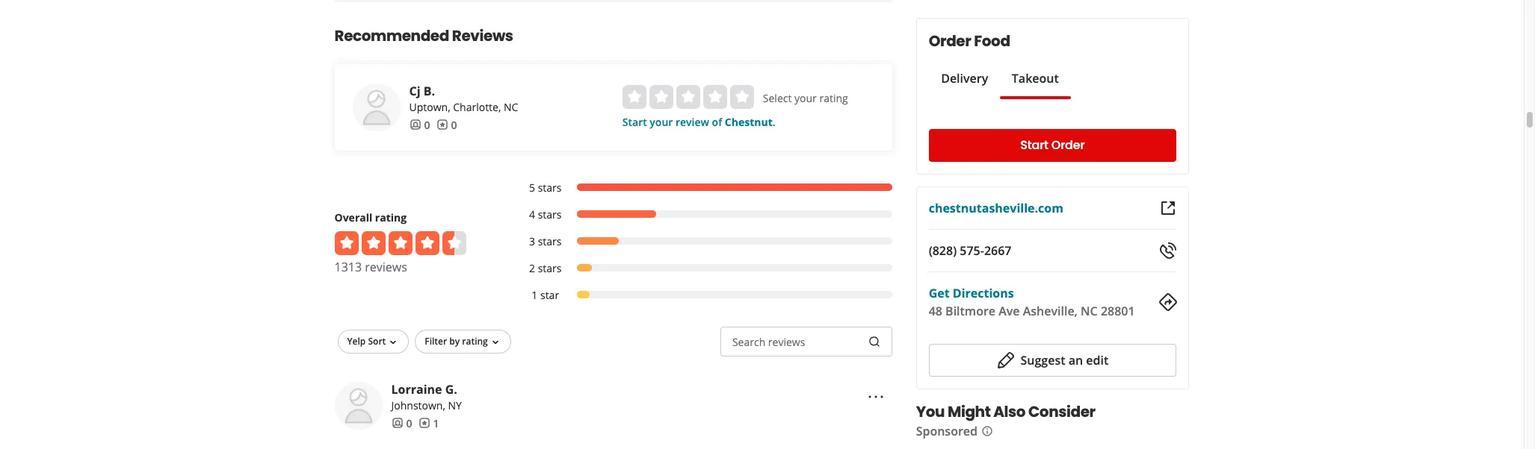 Task type: describe. For each thing, give the bounding box(es) containing it.
stars for 3 stars
[[538, 234, 562, 249]]

suggest
[[1021, 353, 1066, 369]]

suggest an edit button
[[929, 345, 1177, 377]]

order inside start order button
[[1052, 137, 1085, 154]]

cj
[[409, 83, 420, 99]]

recommended reviews element
[[287, 1, 940, 450]]

b.
[[424, 83, 435, 99]]

recommended
[[334, 25, 449, 46]]

photo of cj b. image
[[352, 83, 400, 131]]

your for select
[[794, 91, 817, 105]]

get
[[929, 285, 950, 302]]

5
[[529, 181, 535, 195]]

24 phone v2 image
[[1159, 242, 1177, 260]]

575-
[[960, 243, 985, 259]]

5 stars
[[529, 181, 562, 195]]

select your rating
[[763, 91, 848, 105]]

g.
[[445, 382, 457, 398]]

chestnutasheville.com link
[[929, 200, 1064, 217]]

16 review v2 image
[[418, 418, 430, 430]]

takeout
[[1012, 70, 1059, 87]]

ave
[[999, 303, 1020, 320]]

overall
[[334, 211, 372, 225]]

rating element
[[622, 85, 754, 109]]

16 review v2 image
[[436, 119, 448, 131]]

filter reviews by 2 stars rating element
[[514, 261, 892, 276]]

uptown,
[[409, 100, 450, 114]]

tab list containing delivery
[[929, 70, 1071, 99]]

lorraine
[[391, 382, 442, 398]]

get directions 48 biltmore ave asheville, nc 28801
[[929, 285, 1135, 320]]

(828)
[[929, 243, 957, 259]]

stars for 4 stars
[[538, 208, 562, 222]]

sponsored
[[916, 424, 978, 440]]

  text field inside recommended reviews element
[[720, 327, 892, 357]]

(828) 575-2667
[[929, 243, 1012, 259]]

4 stars
[[529, 208, 562, 222]]

filter reviews by 4 stars rating element
[[514, 208, 892, 222]]

reviews element for b.
[[436, 118, 457, 133]]

takeout tab panel
[[929, 99, 1071, 105]]

16 friends v2 image for lorraine
[[391, 418, 403, 430]]

delivery
[[941, 70, 988, 87]]

16 friends v2 image for cj
[[409, 119, 421, 131]]

search reviews
[[732, 335, 805, 350]]

1 for 1 star
[[532, 288, 538, 302]]

24 external link v2 image
[[1159, 200, 1177, 217]]

an
[[1069, 353, 1083, 369]]

start for start your review of chestnut .
[[622, 115, 647, 129]]

filter reviews by 1 star rating element
[[514, 288, 892, 303]]

biltmore
[[946, 303, 996, 320]]

recommended reviews
[[334, 25, 513, 46]]

2
[[529, 261, 535, 276]]

nc inside the "get directions 48 biltmore ave asheville, nc 28801"
[[1081, 303, 1098, 320]]

1 for 1
[[433, 417, 439, 431]]

filter reviews by 3 stars rating element
[[514, 234, 892, 249]]



Task type: locate. For each thing, give the bounding box(es) containing it.
0 for b.
[[424, 118, 430, 132]]

your for start
[[650, 115, 673, 129]]

1 horizontal spatial 16 friends v2 image
[[409, 119, 421, 131]]

2667
[[985, 243, 1012, 259]]

also
[[994, 402, 1026, 423]]

0 horizontal spatial 1
[[433, 417, 439, 431]]

2 horizontal spatial 0
[[451, 118, 457, 132]]

None radio
[[676, 85, 700, 109], [730, 85, 754, 109], [676, 85, 700, 109], [730, 85, 754, 109]]

1 horizontal spatial start
[[1021, 137, 1049, 154]]

star
[[540, 288, 559, 302]]

0 horizontal spatial start
[[622, 115, 647, 129]]

start inside button
[[1021, 137, 1049, 154]]

food
[[974, 31, 1011, 52]]

rating right select
[[819, 91, 848, 105]]

lorraine g. johnstown, ny
[[391, 382, 462, 413]]

1 vertical spatial start
[[1021, 137, 1049, 154]]

friends element for cj
[[409, 118, 430, 133]]

1 horizontal spatial your
[[794, 91, 817, 105]]

rating up 4.5 star rating image
[[375, 211, 407, 225]]

you
[[916, 402, 945, 423]]

(no rating) image
[[622, 85, 754, 109]]

0
[[424, 118, 430, 132], [451, 118, 457, 132], [406, 417, 412, 431]]

start your review of chestnut .
[[622, 115, 776, 129]]

28801
[[1101, 303, 1135, 320]]

reviews element down johnstown,
[[418, 417, 439, 432]]

start down takeout tab panel
[[1021, 137, 1049, 154]]

1 stars from the top
[[538, 181, 562, 195]]

reviews down 4.5 star rating image
[[365, 259, 407, 276]]

1313
[[334, 259, 362, 276]]

1 horizontal spatial 0
[[424, 118, 430, 132]]

your left review
[[650, 115, 673, 129]]

1 vertical spatial rating
[[375, 211, 407, 225]]

start
[[622, 115, 647, 129], [1021, 137, 1049, 154]]

0 right 16 review v2 icon
[[451, 118, 457, 132]]

16 friends v2 image down uptown, on the top left of the page
[[409, 119, 421, 131]]

cj b. link
[[409, 83, 435, 99]]

start left review
[[622, 115, 647, 129]]

2 stars from the top
[[538, 208, 562, 222]]

stars right '5'
[[538, 181, 562, 195]]

filter reviews by 5 stars rating element
[[514, 181, 892, 196]]

1 vertical spatial nc
[[1081, 303, 1098, 320]]

friends element
[[409, 118, 430, 133], [391, 417, 412, 432]]

3 stars
[[529, 234, 562, 249]]

0 left 16 review v2 image
[[406, 417, 412, 431]]

4
[[529, 208, 535, 222]]

0 vertical spatial 16 friends v2 image
[[409, 119, 421, 131]]

0 horizontal spatial 0
[[406, 417, 412, 431]]

1 right 16 review v2 image
[[433, 417, 439, 431]]

2 stars
[[529, 261, 562, 276]]

0 vertical spatial 1
[[532, 288, 538, 302]]

nc inside the cj b. uptown, charlotte, nc
[[504, 100, 518, 114]]

order food
[[929, 31, 1011, 52]]

0 for g.
[[406, 417, 412, 431]]

1
[[532, 288, 538, 302], [433, 417, 439, 431]]

  text field
[[720, 327, 892, 357]]

1 vertical spatial your
[[650, 115, 673, 129]]

nc right charlotte,
[[504, 100, 518, 114]]

reviews right search
[[768, 335, 805, 350]]

nc left 28801
[[1081, 303, 1098, 320]]

1 left star
[[532, 288, 538, 302]]

1 horizontal spatial nc
[[1081, 303, 1098, 320]]

0 vertical spatial start
[[622, 115, 647, 129]]

0 vertical spatial friends element
[[409, 118, 430, 133]]

1 vertical spatial order
[[1052, 137, 1085, 154]]

reviews element for g.
[[418, 417, 439, 432]]

0 vertical spatial your
[[794, 91, 817, 105]]

start order button
[[929, 129, 1177, 162]]

reviews element down uptown, on the top left of the page
[[436, 118, 457, 133]]

your
[[794, 91, 817, 105], [650, 115, 673, 129]]

friends element left 16 review v2 image
[[391, 417, 412, 432]]

your right select
[[794, 91, 817, 105]]

cj b. uptown, charlotte, nc
[[409, 83, 518, 114]]

edit
[[1086, 353, 1109, 369]]

get directions link
[[929, 285, 1014, 302]]

suggest an edit
[[1021, 353, 1109, 369]]

1 horizontal spatial rating
[[819, 91, 848, 105]]

stars right 3
[[538, 234, 562, 249]]

0 vertical spatial nc
[[504, 100, 518, 114]]

1 vertical spatial 16 friends v2 image
[[391, 418, 403, 430]]

johnstown,
[[391, 399, 445, 413]]

0 horizontal spatial 16 friends v2 image
[[391, 418, 403, 430]]

1 star
[[532, 288, 559, 302]]

16 friends v2 image left 16 review v2 image
[[391, 418, 403, 430]]

directions
[[953, 285, 1014, 302]]

stars
[[538, 181, 562, 195], [538, 208, 562, 222], [538, 234, 562, 249], [538, 261, 562, 276]]

16 info v2 image
[[981, 427, 993, 439]]

menu image
[[867, 389, 885, 407]]

1 vertical spatial 1
[[433, 417, 439, 431]]

24 pencil v2 image
[[997, 352, 1015, 370]]

start order
[[1021, 137, 1085, 154]]

nc
[[504, 100, 518, 114], [1081, 303, 1098, 320]]

.
[[773, 115, 776, 129]]

stars right 2
[[538, 261, 562, 276]]

start inside recommended reviews element
[[622, 115, 647, 129]]

reviews element containing 0
[[436, 118, 457, 133]]

review
[[676, 115, 709, 129]]

0 horizontal spatial nc
[[504, 100, 518, 114]]

chestnutasheville.com
[[929, 200, 1064, 217]]

4 stars from the top
[[538, 261, 562, 276]]

stars for 2 stars
[[538, 261, 562, 276]]

0 horizontal spatial order
[[929, 31, 972, 52]]

reviews element containing 1
[[418, 417, 439, 432]]

start for start order
[[1021, 137, 1049, 154]]

chestnut
[[725, 115, 773, 129]]

1 vertical spatial reviews
[[768, 335, 805, 350]]

photo of lorraine g. image
[[334, 382, 382, 430]]

friends element down uptown, on the top left of the page
[[409, 118, 430, 133]]

you might also consider
[[916, 402, 1096, 423]]

1 vertical spatial reviews element
[[418, 417, 439, 432]]

0 vertical spatial rating
[[819, 91, 848, 105]]

select
[[763, 91, 792, 105]]

of
[[712, 115, 722, 129]]

reviews for 1313 reviews
[[365, 259, 407, 276]]

0 horizontal spatial rating
[[375, 211, 407, 225]]

reviews
[[365, 259, 407, 276], [768, 335, 805, 350]]

None radio
[[622, 85, 646, 109], [649, 85, 673, 109], [703, 85, 727, 109], [622, 85, 646, 109], [649, 85, 673, 109], [703, 85, 727, 109]]

lorraine g. link
[[391, 382, 457, 398]]

0 horizontal spatial your
[[650, 115, 673, 129]]

0 horizontal spatial reviews
[[365, 259, 407, 276]]

stars for 5 stars
[[538, 181, 562, 195]]

consider
[[1029, 402, 1096, 423]]

0 vertical spatial order
[[929, 31, 972, 52]]

reviews element
[[436, 118, 457, 133], [418, 417, 439, 432]]

24 directions v2 image
[[1159, 294, 1177, 312]]

search image
[[869, 336, 881, 348]]

0 vertical spatial reviews
[[365, 259, 407, 276]]

search
[[732, 335, 765, 350]]

reviews for search reviews
[[768, 335, 805, 350]]

1 horizontal spatial order
[[1052, 137, 1085, 154]]

0 left 16 review v2 icon
[[424, 118, 430, 132]]

order
[[929, 31, 972, 52], [1052, 137, 1085, 154]]

1 horizontal spatial reviews
[[768, 335, 805, 350]]

rating
[[819, 91, 848, 105], [375, 211, 407, 225]]

charlotte,
[[453, 100, 501, 114]]

1 horizontal spatial 1
[[532, 288, 538, 302]]

3 stars from the top
[[538, 234, 562, 249]]

asheville,
[[1023, 303, 1078, 320]]

might
[[948, 402, 991, 423]]

3
[[529, 234, 535, 249]]

48
[[929, 303, 943, 320]]

1313 reviews
[[334, 259, 407, 276]]

reviews
[[452, 25, 513, 46]]

tab list
[[929, 70, 1071, 99]]

1 vertical spatial friends element
[[391, 417, 412, 432]]

overall rating
[[334, 211, 407, 225]]

16 friends v2 image
[[409, 119, 421, 131], [391, 418, 403, 430]]

4.5 star rating image
[[334, 231, 466, 255]]

stars right 4
[[538, 208, 562, 222]]

friends element for lorraine
[[391, 417, 412, 432]]

0 vertical spatial reviews element
[[436, 118, 457, 133]]

ny
[[448, 399, 462, 413]]



Task type: vqa. For each thing, say whether or not it's contained in the screenshot.
"Select"
yes



